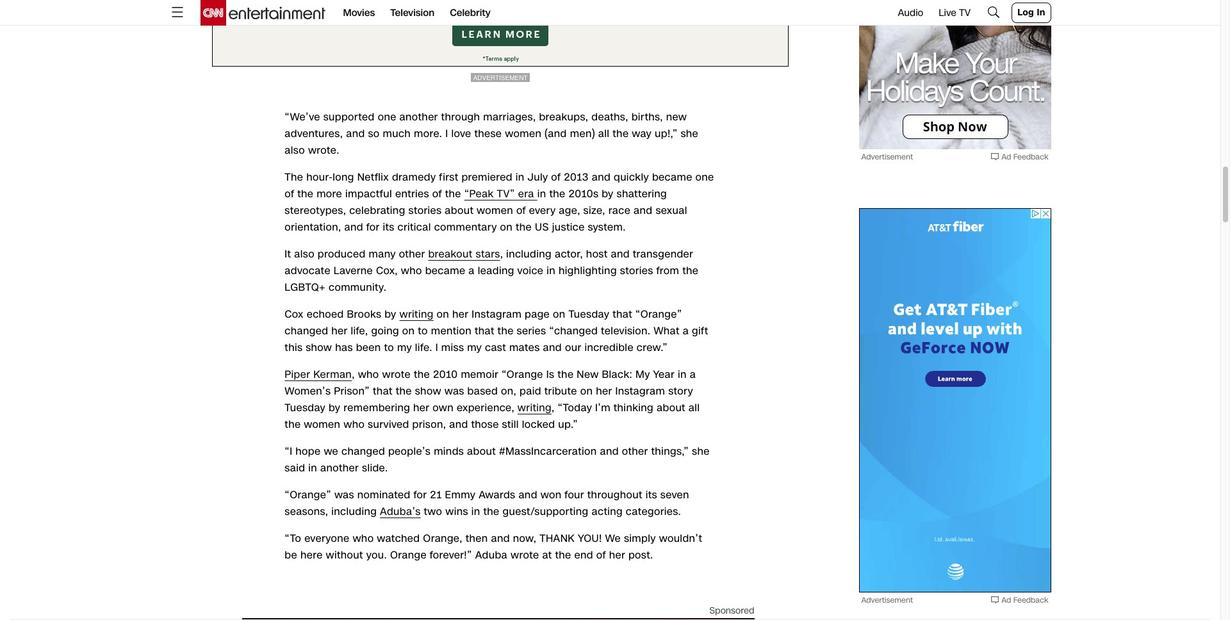 Task type: vqa. For each thing, say whether or not it's contained in the screenshot.
in in the in the 2010s by shattering stereotypes, celebrating stories about women of every age, size, race and sexual orientation, and for its critical commentary on the US justice system.
yes



Task type: describe. For each thing, give the bounding box(es) containing it.
acting
[[592, 504, 623, 519]]

show inside , who wrote the 2010 memoir "orange is the new black: my year in a women's prison" that the show was based on, paid tribute on her instagram story tuesday by remembering her own experience,
[[415, 384, 441, 399]]

cox echoed brooks by writing
[[285, 307, 434, 322]]

a inside , who wrote the 2010 memoir "orange is the new black: my year in a women's prison" that the show was based on, paid tribute on her instagram story tuesday by remembering her own experience,
[[690, 367, 696, 382]]

new
[[666, 110, 687, 124]]

page
[[525, 307, 550, 322]]

celebrity
[[450, 6, 491, 19]]

stories inside , including actor, host and transgender advocate laverne cox, who became a leading voice in highlighting stories from the lgbtq+ community.
[[620, 263, 653, 278]]

"peak
[[464, 187, 494, 201]]

and inside "orange" was nominated for 21 emmy awards and won four throughout its seven seasons, including
[[519, 488, 537, 502]]

i inside the on her instagram page on tuesday that "orange" changed her life, going on to mention that the series "changed television. what a gift this show has been to my life. i miss my cast mates and our incredible crew."
[[436, 340, 438, 355]]

sponsored
[[710, 605, 755, 617]]

what
[[654, 324, 680, 338]]

and down celebrating
[[344, 220, 363, 235]]

feedback for first advertisement region from the bottom
[[1014, 595, 1049, 606]]

on inside in the 2010s by shattering stereotypes, celebrating stories about women of every age, size, race and sexual orientation, and for its critical commentary on the us justice system.
[[500, 220, 513, 235]]

many
[[369, 247, 396, 262]]

here
[[300, 548, 323, 563]]

including inside , including actor, host and transgender advocate laverne cox, who became a leading voice in highlighting stories from the lgbtq+ community.
[[506, 247, 552, 262]]

piper kerman
[[285, 367, 352, 382]]

1 advertisement region from the top
[[859, 0, 1051, 149]]

of inside "to everyone who watched orange, then and now, thank you! we simply wouldn't be here without you. orange forever!" aduba wrote at the end of her post.
[[596, 548, 606, 563]]

the down awards
[[483, 504, 500, 519]]

other inside "i hope we changed people's minds about #massincarceration and other things," she said in another slide.
[[622, 444, 648, 459]]

2010
[[433, 367, 458, 382]]

her up i'm
[[596, 384, 612, 399]]

log in
[[1018, 6, 1045, 19]]

celebrating
[[349, 203, 405, 218]]

"we've
[[285, 110, 320, 124]]

0 vertical spatial writing link
[[400, 307, 434, 322]]

it
[[285, 247, 291, 262]]

the up stereotypes,
[[297, 187, 313, 201]]

kerman
[[313, 367, 352, 382]]

of down the
[[285, 187, 294, 201]]

"orange" inside the on her instagram page on tuesday that "orange" changed her life, going on to mention that the series "changed television. what a gift this show has been to my life. i miss my cast mates and our incredible crew."
[[636, 307, 682, 322]]

by for brooks
[[385, 307, 396, 322]]

piper
[[285, 367, 310, 382]]

"orange" was nominated for 21 emmy awards and won four throughout its seven seasons, including
[[285, 488, 689, 519]]

way
[[632, 126, 652, 141]]

community.
[[329, 280, 387, 295]]

every
[[529, 203, 556, 218]]

orange
[[390, 548, 427, 563]]

also inside "we've supported one another through marriages, breakups, deaths, births, new adventures, and so much more. i love these women (and men) all the way up!," she also wrote.
[[285, 143, 305, 158]]

0 horizontal spatial other
[[399, 247, 425, 262]]

two
[[424, 504, 442, 519]]

21
[[430, 488, 442, 502]]

the right is
[[558, 367, 574, 382]]

wrote.
[[308, 143, 339, 158]]

, "today i'm thinking about all the women who survived prison, and those still locked up."
[[285, 401, 700, 432]]

actor,
[[555, 247, 583, 262]]

the hour-long netflix dramedy first premiered in july of 2013 and quickly became one of the more impactful entries of the
[[285, 170, 714, 201]]

another inside "we've supported one another through marriages, breakups, deaths, births, new adventures, and so much more. i love these women (and men) all the way up!," she also wrote.
[[400, 110, 438, 124]]

who inside , including actor, host and transgender advocate laverne cox, who became a leading voice in highlighting stories from the lgbtq+ community.
[[401, 263, 422, 278]]

brooks
[[347, 307, 382, 322]]

"changed
[[549, 324, 598, 338]]

she inside "i hope we changed people's minds about #massincarceration and other things," she said in another slide.
[[692, 444, 710, 459]]

tuesday inside , who wrote the 2010 memoir "orange is the new black: my year in a women's prison" that the show was based on, paid tribute on her instagram story tuesday by remembering her own experience,
[[285, 401, 326, 415]]

now,
[[513, 531, 537, 546]]

became inside , including actor, host and transgender advocate laverne cox, who became a leading voice in highlighting stories from the lgbtq+ community.
[[425, 263, 465, 278]]

survived
[[368, 417, 409, 432]]

categories.
[[626, 504, 681, 519]]

1 horizontal spatial writing
[[518, 401, 552, 415]]

laverne
[[334, 263, 373, 278]]

men)
[[570, 126, 595, 141]]

0 vertical spatial that
[[613, 307, 632, 322]]

own
[[433, 401, 454, 415]]

and inside the on her instagram page on tuesday that "orange" changed her life, going on to mention that the series "changed television. what a gift this show has been to my life. i miss my cast mates and our incredible crew."
[[543, 340, 562, 355]]

thinking
[[614, 401, 654, 415]]

tv
[[959, 6, 971, 19]]

advocate
[[285, 263, 331, 278]]

has
[[335, 340, 353, 355]]

on her instagram page on tuesday that "orange" changed her life, going on to mention that the series "changed television. what a gift this show has been to my life. i miss my cast mates and our incredible crew."
[[285, 307, 708, 355]]

life,
[[351, 324, 368, 338]]

and inside "we've supported one another through marriages, breakups, deaths, births, new adventures, and so much more. i love these women (and men) all the way up!," she also wrote.
[[346, 126, 365, 141]]

post.
[[629, 548, 653, 563]]

in inside "i hope we changed people's minds about #massincarceration and other things," she said in another slide.
[[308, 461, 317, 476]]

her inside "to everyone who watched orange, then and now, thank you! we simply wouldn't be here without you. orange forever!" aduba wrote at the end of her post.
[[609, 548, 625, 563]]

remembering
[[344, 401, 410, 415]]

who inside , who wrote the 2010 memoir "orange is the new black: my year in a women's prison" that the show was based on, paid tribute on her instagram story tuesday by remembering her own experience,
[[358, 367, 379, 382]]

television
[[390, 6, 435, 19]]

be
[[285, 548, 297, 563]]

its inside in the 2010s by shattering stereotypes, celebrating stories about women of every age, size, race and sexual orientation, and for its critical commentary on the us justice system.
[[383, 220, 394, 235]]

about inside in the 2010s by shattering stereotypes, celebrating stories about women of every age, size, race and sexual orientation, and for its critical commentary on the us justice system.
[[445, 203, 474, 218]]

entries
[[395, 187, 429, 201]]

all inside "we've supported one another through marriages, breakups, deaths, births, new adventures, and so much more. i love these women (and men) all the way up!," she also wrote.
[[598, 126, 610, 141]]

of right july
[[551, 170, 561, 185]]

lgbtq+
[[285, 280, 326, 295]]

1 my from the left
[[397, 340, 412, 355]]

those
[[471, 417, 499, 432]]

locked
[[522, 417, 555, 432]]

experience,
[[457, 401, 514, 415]]

breakout stars link
[[428, 247, 500, 262]]

critical
[[398, 220, 431, 235]]

audio link
[[898, 6, 924, 19]]

for inside in the 2010s by shattering stereotypes, celebrating stories about women of every age, size, race and sexual orientation, and for its critical commentary on the us justice system.
[[366, 220, 380, 235]]

celebrity link
[[450, 0, 491, 26]]

feedback for second advertisement region from the bottom of the page
[[1014, 152, 1049, 162]]

movies
[[343, 6, 375, 19]]

still
[[502, 417, 519, 432]]

ad feedback for second advertisement region from the bottom of the page
[[1002, 152, 1049, 162]]

era
[[518, 187, 534, 201]]

log in link
[[1012, 3, 1051, 23]]

search icon image
[[986, 4, 1002, 20]]

for inside "orange" was nominated for 21 emmy awards and won four throughout its seven seasons, including
[[414, 488, 427, 502]]

mention
[[431, 324, 472, 338]]

women's
[[285, 384, 331, 399]]

and inside , including actor, host and transgender advocate laverne cox, who became a leading voice in highlighting stories from the lgbtq+ community.
[[611, 247, 630, 262]]

won
[[541, 488, 562, 502]]

stars
[[476, 247, 500, 262]]

you!
[[578, 531, 602, 546]]

changed inside the on her instagram page on tuesday that "orange" changed her life, going on to mention that the series "changed television. what a gift this show has been to my life. i miss my cast mates and our incredible crew."
[[285, 324, 328, 338]]

she inside "we've supported one another through marriages, breakups, deaths, births, new adventures, and so much more. i love these women (and men) all the way up!," she also wrote.
[[681, 126, 698, 141]]

changed inside "i hope we changed people's minds about #massincarceration and other things," she said in another slide.
[[342, 444, 385, 459]]

women inside , "today i'm thinking about all the women who survived prison, and those still locked up."
[[304, 417, 340, 432]]

1 vertical spatial also
[[294, 247, 315, 262]]

first
[[439, 170, 458, 185]]

her up mention
[[452, 307, 469, 322]]

quickly
[[614, 170, 649, 185]]

breakout
[[428, 247, 473, 262]]

then
[[466, 531, 488, 546]]

"to everyone who watched orange, then and now, thank you! we simply wouldn't be here without you. orange forever!" aduba wrote at the end of her post.
[[285, 531, 702, 563]]

wins
[[445, 504, 468, 519]]

and inside , "today i'm thinking about all the women who survived prison, and those still locked up."
[[449, 417, 468, 432]]

guest/supporting
[[503, 504, 589, 519]]

1 horizontal spatial writing link
[[518, 401, 552, 415]]

by for 2010s
[[602, 187, 614, 201]]

her up prison,
[[413, 401, 430, 415]]

watched
[[377, 531, 420, 546]]

echoed
[[307, 307, 344, 322]]

minds
[[434, 444, 464, 459]]

my
[[636, 367, 650, 382]]

crew."
[[637, 340, 668, 355]]

, including actor, host and transgender advocate laverne cox, who became a leading voice in highlighting stories from the lgbtq+ community.
[[285, 247, 699, 295]]

of inside in the 2010s by shattering stereotypes, celebrating stories about women of every age, size, race and sexual orientation, and for its critical commentary on the us justice system.
[[516, 203, 526, 218]]

was inside "orange" was nominated for 21 emmy awards and won four throughout its seven seasons, including
[[334, 488, 354, 502]]

, for including
[[500, 247, 503, 262]]

simply
[[624, 531, 656, 546]]

dramedy
[[392, 170, 436, 185]]

cox,
[[376, 263, 398, 278]]

voice
[[517, 263, 544, 278]]

impactful
[[345, 187, 392, 201]]

justice
[[552, 220, 585, 235]]

without
[[326, 548, 363, 563]]

movies link
[[343, 0, 375, 26]]

"orange" inside "orange" was nominated for 21 emmy awards and won four throughout its seven seasons, including
[[285, 488, 331, 502]]



Task type: locate. For each thing, give the bounding box(es) containing it.
1 vertical spatial became
[[425, 263, 465, 278]]

1 horizontal spatial all
[[689, 401, 700, 415]]

about inside "i hope we changed people's minds about #massincarceration and other things," she said in another slide.
[[467, 444, 496, 459]]

and inside 'the hour-long netflix dramedy first premiered in july of 2013 and quickly became one of the more impactful entries of the'
[[592, 170, 611, 185]]

including inside "orange" was nominated for 21 emmy awards and won four throughout its seven seasons, including
[[331, 504, 377, 519]]

in right the "voice"
[[547, 263, 556, 278]]

0 vertical spatial also
[[285, 143, 305, 158]]

who up you.
[[353, 531, 374, 546]]

stories left the from
[[620, 263, 653, 278]]

0 horizontal spatial a
[[469, 263, 475, 278]]

became down breakout
[[425, 263, 465, 278]]

ad for first advertisement region from the bottom
[[1002, 595, 1011, 606]]

, up leading
[[500, 247, 503, 262]]

2 vertical spatial by
[[329, 401, 341, 415]]

1 horizontal spatial show
[[415, 384, 441, 399]]

ad
[[1002, 152, 1011, 162], [1002, 595, 1011, 606]]

1 vertical spatial women
[[477, 203, 513, 218]]

1 vertical spatial another
[[320, 461, 359, 476]]

including up the "voice"
[[506, 247, 552, 262]]

she right things,"
[[692, 444, 710, 459]]

in inside , including actor, host and transgender advocate laverne cox, who became a leading voice in highlighting stories from the lgbtq+ community.
[[547, 263, 556, 278]]

2 horizontal spatial that
[[613, 307, 632, 322]]

that up television.
[[613, 307, 632, 322]]

0 horizontal spatial stories
[[409, 203, 442, 218]]

aduba's link
[[380, 504, 421, 519]]

race
[[609, 203, 631, 218]]

i right life.
[[436, 340, 438, 355]]

black:
[[602, 367, 633, 382]]

the inside the on her instagram page on tuesday that "orange" changed her life, going on to mention that the series "changed television. what a gift this show has been to my life. i miss my cast mates and our incredible crew."
[[498, 324, 514, 338]]

orientation,
[[285, 220, 341, 235]]

by up race
[[602, 187, 614, 201]]

, up prison"
[[352, 367, 355, 382]]

i inside "we've supported one another through marriages, breakups, deaths, births, new adventures, and so much more. i love these women (and men) all the way up!," she also wrote.
[[446, 126, 448, 141]]

and left our
[[543, 340, 562, 355]]

by up going
[[385, 307, 396, 322]]

(and
[[545, 126, 567, 141]]

up."
[[558, 417, 578, 432]]

on up mention
[[437, 307, 449, 322]]

"peak tv" era link
[[464, 187, 537, 201]]

four
[[565, 488, 584, 502]]

, for who
[[352, 367, 355, 382]]

1 vertical spatial show
[[415, 384, 441, 399]]

and down supported
[[346, 126, 365, 141]]

2 vertical spatial women
[[304, 417, 340, 432]]

deaths,
[[592, 110, 628, 124]]

i left love
[[446, 126, 448, 141]]

of down first on the left top of the page
[[432, 187, 442, 201]]

"today
[[558, 401, 592, 415]]

the left 'us'
[[516, 220, 532, 235]]

tuesday up "changed
[[569, 307, 610, 322]]

in inside 'the hour-long netflix dramedy first premiered in july of 2013 and quickly became one of the more impactful entries of the'
[[516, 170, 525, 185]]

prison"
[[334, 384, 370, 399]]

, inside , "today i'm thinking about all the women who survived prison, and those still locked up."
[[552, 401, 555, 415]]

that inside , who wrote the 2010 memoir "orange is the new black: my year in a women's prison" that the show was based on, paid tribute on her instagram story tuesday by remembering her own experience,
[[373, 384, 393, 399]]

0 horizontal spatial became
[[425, 263, 465, 278]]

breakups,
[[539, 110, 588, 124]]

0 vertical spatial tuesday
[[569, 307, 610, 322]]

1 horizontal spatial to
[[418, 324, 428, 338]]

system.
[[588, 220, 626, 235]]

seasons,
[[285, 504, 328, 519]]

about up 'commentary'
[[445, 203, 474, 218]]

its down celebrating
[[383, 220, 394, 235]]

0 vertical spatial about
[[445, 203, 474, 218]]

women down the "peak tv" era link
[[477, 203, 513, 218]]

who up prison"
[[358, 367, 379, 382]]

on right 'page' on the left of the page
[[553, 307, 566, 322]]

women down marriages,
[[505, 126, 542, 141]]

its inside "orange" was nominated for 21 emmy awards and won four throughout its seven seasons, including
[[646, 488, 657, 502]]

, who wrote the 2010 memoir "orange is the new black: my year in a women's prison" that the show was based on, paid tribute on her instagram story tuesday by remembering her own experience,
[[285, 367, 696, 415]]

also right it
[[294, 247, 315, 262]]

on down "new"
[[580, 384, 593, 399]]

my
[[397, 340, 412, 355], [467, 340, 482, 355]]

2 horizontal spatial a
[[690, 367, 696, 382]]

tuesday down women's
[[285, 401, 326, 415]]

1 vertical spatial including
[[331, 504, 377, 519]]

writing up locked
[[518, 401, 552, 415]]

a up story
[[690, 367, 696, 382]]

1 horizontal spatial its
[[646, 488, 657, 502]]

i
[[446, 126, 448, 141], [436, 340, 438, 355]]

in right era
[[537, 187, 546, 201]]

all inside , "today i'm thinking about all the women who survived prison, and those still locked up."
[[689, 401, 700, 415]]

in the 2010s by shattering stereotypes, celebrating stories about women of every age, size, race and sexual orientation, and for its critical commentary on the us justice system.
[[285, 187, 687, 235]]

1 vertical spatial "orange"
[[285, 488, 331, 502]]

0 vertical spatial writing
[[400, 307, 434, 322]]

1 horizontal spatial "orange"
[[636, 307, 682, 322]]

0 horizontal spatial one
[[378, 110, 396, 124]]

was down 2010
[[445, 384, 464, 399]]

0 vertical spatial instagram
[[472, 307, 522, 322]]

and down shattering
[[634, 203, 653, 218]]

a inside the on her instagram page on tuesday that "orange" changed her life, going on to mention that the series "changed television. what a gift this show has been to my life. i miss my cast mates and our incredible crew."
[[683, 324, 689, 338]]

the down first on the left top of the page
[[445, 187, 461, 201]]

slide.
[[362, 461, 388, 476]]

television.
[[601, 324, 651, 338]]

0 horizontal spatial another
[[320, 461, 359, 476]]

my left life.
[[397, 340, 412, 355]]

supported
[[323, 110, 375, 124]]

one inside "we've supported one another through marriages, breakups, deaths, births, new adventures, and so much more. i love these women (and men) all the way up!," she also wrote.
[[378, 110, 396, 124]]

1 vertical spatial she
[[692, 444, 710, 459]]

forever!"
[[430, 548, 472, 563]]

2 ad feedback from the top
[[1002, 595, 1049, 606]]

cox
[[285, 307, 304, 322]]

1 feedback from the top
[[1014, 152, 1049, 162]]

she down new
[[681, 126, 698, 141]]

0 horizontal spatial "orange"
[[285, 488, 331, 502]]

women inside "we've supported one another through marriages, breakups, deaths, births, new adventures, and so much more. i love these women (and men) all the way up!," she also wrote.
[[505, 126, 542, 141]]

1 horizontal spatial ,
[[500, 247, 503, 262]]

the up 'remembering'
[[396, 384, 412, 399]]

and inside "to everyone who watched orange, then and now, thank you! we simply wouldn't be here without you. orange forever!" aduba wrote at the end of her post.
[[491, 531, 510, 546]]

her
[[452, 307, 469, 322], [331, 324, 348, 338], [596, 384, 612, 399], [413, 401, 430, 415], [609, 548, 625, 563]]

women up we on the bottom left of the page
[[304, 417, 340, 432]]

all down story
[[689, 401, 700, 415]]

0 horizontal spatial by
[[329, 401, 341, 415]]

0 vertical spatial became
[[652, 170, 692, 185]]

instagram up cast on the bottom of page
[[472, 307, 522, 322]]

1 vertical spatial one
[[696, 170, 714, 185]]

, inside , who wrote the 2010 memoir "orange is the new black: my year in a women's prison" that the show was based on, paid tribute on her instagram story tuesday by remembering her own experience,
[[352, 367, 355, 382]]

live
[[939, 6, 956, 19]]

and down own
[[449, 417, 468, 432]]

2 feedback from the top
[[1014, 595, 1049, 606]]

1 horizontal spatial i
[[446, 126, 448, 141]]

about
[[445, 203, 474, 218], [657, 401, 686, 415], [467, 444, 496, 459]]

and up aduba
[[491, 531, 510, 546]]

that up 'remembering'
[[373, 384, 393, 399]]

1 vertical spatial feedback
[[1014, 595, 1049, 606]]

age,
[[559, 203, 580, 218]]

writing up life.
[[400, 307, 434, 322]]

in right wins
[[471, 504, 480, 519]]

1 vertical spatial tuesday
[[285, 401, 326, 415]]

1 horizontal spatial including
[[506, 247, 552, 262]]

writing link up locked
[[518, 401, 552, 415]]

was inside , who wrote the 2010 memoir "orange is the new black: my year in a women's prison" that the show was based on, paid tribute on her instagram story tuesday by remembering her own experience,
[[445, 384, 464, 399]]

including down nominated
[[331, 504, 377, 519]]

instagram inside the on her instagram page on tuesday that "orange" changed her life, going on to mention that the series "changed television. what a gift this show has been to my life. i miss my cast mates and our incredible crew."
[[472, 307, 522, 322]]

0 vertical spatial women
[[505, 126, 542, 141]]

the right at
[[555, 548, 571, 563]]

1 vertical spatial about
[[657, 401, 686, 415]]

1 ad from the top
[[1002, 152, 1011, 162]]

1 horizontal spatial wrote
[[511, 548, 539, 563]]

is
[[546, 367, 555, 382]]

0 vertical spatial other
[[399, 247, 425, 262]]

0 horizontal spatial that
[[373, 384, 393, 399]]

the up age,
[[549, 187, 565, 201]]

and up 2010s
[[592, 170, 611, 185]]

0 vertical spatial was
[[445, 384, 464, 399]]

, for "today
[[552, 401, 555, 415]]

to down going
[[384, 340, 394, 355]]

1 horizontal spatial tuesday
[[569, 307, 610, 322]]

1 vertical spatial was
[[334, 488, 354, 502]]

1 horizontal spatial other
[[622, 444, 648, 459]]

0 horizontal spatial was
[[334, 488, 354, 502]]

ad for second advertisement region from the bottom of the page
[[1002, 152, 1011, 162]]

0 vertical spatial advertisement region
[[859, 0, 1051, 149]]

show
[[306, 340, 332, 355], [415, 384, 441, 399]]

everyone
[[304, 531, 350, 546]]

1 ad feedback from the top
[[1002, 152, 1049, 162]]

on
[[500, 220, 513, 235], [437, 307, 449, 322], [553, 307, 566, 322], [402, 324, 415, 338], [580, 384, 593, 399]]

her down we
[[609, 548, 625, 563]]

prison,
[[412, 417, 446, 432]]

been
[[356, 340, 381, 355]]

a inside , including actor, host and transgender advocate laverne cox, who became a leading voice in highlighting stories from the lgbtq+ community.
[[469, 263, 475, 278]]

premiered
[[462, 170, 513, 185]]

tv"
[[497, 187, 515, 201]]

2 advertisement region from the top
[[859, 208, 1051, 593]]

highlighting
[[559, 263, 617, 278]]

tuesday
[[569, 307, 610, 322], [285, 401, 326, 415]]

0 vertical spatial i
[[446, 126, 448, 141]]

0 vertical spatial "orange"
[[636, 307, 682, 322]]

on right going
[[402, 324, 415, 338]]

up!,"
[[655, 126, 678, 141]]

another up the more.
[[400, 110, 438, 124]]

1 vertical spatial writing
[[518, 401, 552, 415]]

0 vertical spatial stories
[[409, 203, 442, 218]]

the inside "to everyone who watched orange, then and now, thank you! we simply wouldn't be here without you. orange forever!" aduba wrote at the end of her post.
[[555, 548, 571, 563]]

its up categories. on the right bottom of the page
[[646, 488, 657, 502]]

in inside , who wrote the 2010 memoir "orange is the new black: my year in a women's prison" that the show was based on, paid tribute on her instagram story tuesday by remembering her own experience,
[[678, 367, 687, 382]]

"i
[[285, 444, 292, 459]]

show inside the on her instagram page on tuesday that "orange" changed her life, going on to mention that the series "changed television. what a gift this show has been to my life. i miss my cast mates and our incredible crew."
[[306, 340, 332, 355]]

0 horizontal spatial its
[[383, 220, 394, 235]]

1 vertical spatial for
[[414, 488, 427, 502]]

one inside 'the hour-long netflix dramedy first premiered in july of 2013 and quickly became one of the more impactful entries of the'
[[696, 170, 714, 185]]

the left 2010
[[414, 367, 430, 382]]

tuesday inside the on her instagram page on tuesday that "orange" changed her life, going on to mention that the series "changed television. what a gift this show has been to my life. i miss my cast mates and our incredible crew."
[[569, 307, 610, 322]]

the inside , "today i'm thinking about all the women who survived prison, and those still locked up."
[[285, 417, 301, 432]]

writing link
[[400, 307, 434, 322], [518, 401, 552, 415]]

about down story
[[657, 401, 686, 415]]

ad feedback
[[1002, 152, 1049, 162], [1002, 595, 1049, 606]]

on,
[[501, 384, 517, 399]]

in up story
[[678, 367, 687, 382]]

long
[[333, 170, 354, 185]]

ad feedback for first advertisement region from the bottom
[[1002, 595, 1049, 606]]

"orange" up "seasons,"
[[285, 488, 331, 502]]

through
[[441, 110, 480, 124]]

0 vertical spatial including
[[506, 247, 552, 262]]

our
[[565, 340, 581, 355]]

the inside , including actor, host and transgender advocate laverne cox, who became a leading voice in highlighting stories from the lgbtq+ community.
[[683, 263, 699, 278]]

2 vertical spatial ,
[[552, 401, 555, 415]]

1 vertical spatial by
[[385, 307, 396, 322]]

wrote inside , who wrote the 2010 memoir "orange is the new black: my year in a women's prison" that the show was based on, paid tribute on her instagram story tuesday by remembering her own experience,
[[382, 367, 411, 382]]

who inside "to everyone who watched orange, then and now, thank you! we simply wouldn't be here without you. orange forever!" aduba wrote at the end of her post.
[[353, 531, 374, 546]]

1 vertical spatial ad
[[1002, 595, 1011, 606]]

, inside , including actor, host and transgender advocate laverne cox, who became a leading voice in highlighting stories from the lgbtq+ community.
[[500, 247, 503, 262]]

births,
[[632, 110, 663, 124]]

in up era
[[516, 170, 525, 185]]

another inside "i hope we changed people's minds about #massincarceration and other things," she said in another slide.
[[320, 461, 359, 476]]

0 vertical spatial for
[[366, 220, 380, 235]]

people's
[[388, 444, 431, 459]]

of down era
[[516, 203, 526, 218]]

who
[[401, 263, 422, 278], [358, 367, 379, 382], [344, 417, 365, 432], [353, 531, 374, 546]]

1 horizontal spatial changed
[[342, 444, 385, 459]]

leading
[[478, 263, 514, 278]]

a down breakout stars link
[[469, 263, 475, 278]]

1 vertical spatial ,
[[352, 367, 355, 382]]

july
[[528, 170, 548, 185]]

marriages,
[[483, 110, 536, 124]]

things,"
[[651, 444, 689, 459]]

2 vertical spatial about
[[467, 444, 496, 459]]

1 horizontal spatial another
[[400, 110, 438, 124]]

0 vertical spatial ad
[[1002, 152, 1011, 162]]

1 vertical spatial its
[[646, 488, 657, 502]]

her up has
[[331, 324, 348, 338]]

other left things,"
[[622, 444, 648, 459]]

television link
[[390, 0, 435, 26]]

1 horizontal spatial that
[[475, 324, 494, 338]]

1 vertical spatial all
[[689, 401, 700, 415]]

0 vertical spatial one
[[378, 110, 396, 124]]

the up "i at the bottom
[[285, 417, 301, 432]]

1 vertical spatial a
[[683, 324, 689, 338]]

1 vertical spatial writing link
[[518, 401, 552, 415]]

1 vertical spatial ad feedback
[[1002, 595, 1049, 606]]

by inside , who wrote the 2010 memoir "orange is the new black: my year in a women's prison" that the show was based on, paid tribute on her instagram story tuesday by remembering her own experience,
[[329, 401, 341, 415]]

1 horizontal spatial was
[[445, 384, 464, 399]]

0 vertical spatial a
[[469, 263, 475, 278]]

0 horizontal spatial tuesday
[[285, 401, 326, 415]]

the down deaths,
[[613, 126, 629, 141]]

by inside in the 2010s by shattering stereotypes, celebrating stories about women of every age, size, race and sexual orientation, and for its critical commentary on the us justice system.
[[602, 187, 614, 201]]

wrote up 'remembering'
[[382, 367, 411, 382]]

, down tribute
[[552, 401, 555, 415]]

2 horizontal spatial by
[[602, 187, 614, 201]]

wrote down now,
[[511, 548, 539, 563]]

based
[[468, 384, 498, 399]]

hope
[[296, 444, 321, 459]]

0 horizontal spatial for
[[366, 220, 380, 235]]

0 horizontal spatial writing
[[400, 307, 434, 322]]

,
[[500, 247, 503, 262], [352, 367, 355, 382], [552, 401, 555, 415]]

0 horizontal spatial all
[[598, 126, 610, 141]]

piper kerman link
[[285, 367, 352, 382]]

2 horizontal spatial ,
[[552, 401, 555, 415]]

instagram inside , who wrote the 2010 memoir "orange is the new black: my year in a women's prison" that the show was based on, paid tribute on her instagram story tuesday by remembering her own experience,
[[615, 384, 665, 399]]

also down adventures,
[[285, 143, 305, 158]]

became inside 'the hour-long netflix dramedy first premiered in july of 2013 and quickly became one of the more impactful entries of the'
[[652, 170, 692, 185]]

1 horizontal spatial by
[[385, 307, 396, 322]]

on inside , who wrote the 2010 memoir "orange is the new black: my year in a women's prison" that the show was based on, paid tribute on her instagram story tuesday by remembering her own experience,
[[580, 384, 593, 399]]

seven
[[661, 488, 689, 502]]

1 horizontal spatial one
[[696, 170, 714, 185]]

to up life.
[[418, 324, 428, 338]]

was left nominated
[[334, 488, 354, 502]]

show up own
[[415, 384, 441, 399]]

writing link up life.
[[400, 307, 434, 322]]

0 horizontal spatial to
[[384, 340, 394, 355]]

about down those
[[467, 444, 496, 459]]

instagram down my at the bottom right of the page
[[615, 384, 665, 399]]

0 vertical spatial ad feedback
[[1002, 152, 1049, 162]]

1 horizontal spatial stories
[[620, 263, 653, 278]]

1 horizontal spatial my
[[467, 340, 482, 355]]

1 vertical spatial instagram
[[615, 384, 665, 399]]

for left 21
[[414, 488, 427, 502]]

women inside in the 2010s by shattering stereotypes, celebrating stories about women of every age, size, race and sexual orientation, and for its critical commentary on the us justice system.
[[477, 203, 513, 218]]

and up throughout
[[600, 444, 619, 459]]

a
[[469, 263, 475, 278], [683, 324, 689, 338], [690, 367, 696, 382]]

0 vertical spatial show
[[306, 340, 332, 355]]

1 horizontal spatial for
[[414, 488, 427, 502]]

she
[[681, 126, 698, 141], [692, 444, 710, 459]]

on up stars
[[500, 220, 513, 235]]

changed down cox in the left of the page
[[285, 324, 328, 338]]

wrote inside "to everyone who watched orange, then and now, thank you! we simply wouldn't be here without you. orange forever!" aduba wrote at the end of her post.
[[511, 548, 539, 563]]

0 vertical spatial its
[[383, 220, 394, 235]]

0 horizontal spatial writing link
[[400, 307, 434, 322]]

the inside "we've supported one another through marriages, breakups, deaths, births, new adventures, and so much more. i love these women (and men) all the way up!," she also wrote.
[[613, 126, 629, 141]]

about inside , "today i'm thinking about all the women who survived prison, and those still locked up."
[[657, 401, 686, 415]]

a left gift at the bottom right
[[683, 324, 689, 338]]

2 ad from the top
[[1002, 595, 1011, 606]]

0 horizontal spatial wrote
[[382, 367, 411, 382]]

hour-
[[306, 170, 333, 185]]

story
[[668, 384, 693, 399]]

who down 'remembering'
[[344, 417, 365, 432]]

stereotypes,
[[285, 203, 346, 218]]

"orange" up what at the right of page
[[636, 307, 682, 322]]

log
[[1018, 6, 1034, 19]]

another down we on the bottom left of the page
[[320, 461, 359, 476]]

at
[[542, 548, 552, 563]]

2 vertical spatial a
[[690, 367, 696, 382]]

0 vertical spatial feedback
[[1014, 152, 1049, 162]]

stories inside in the 2010s by shattering stereotypes, celebrating stories about women of every age, size, race and sexual orientation, and for its critical commentary on the us justice system.
[[409, 203, 442, 218]]

in inside in the 2010s by shattering stereotypes, celebrating stories about women of every age, size, race and sexual orientation, and for its critical commentary on the us justice system.
[[537, 187, 546, 201]]

open menu icon image
[[169, 4, 185, 20]]

0 vertical spatial all
[[598, 126, 610, 141]]

much
[[383, 126, 411, 141]]

0 horizontal spatial my
[[397, 340, 412, 355]]

more.
[[414, 126, 442, 141]]

nominated
[[357, 488, 410, 502]]

by down prison"
[[329, 401, 341, 415]]

1 horizontal spatial became
[[652, 170, 692, 185]]

live tv
[[939, 6, 971, 19]]

for
[[366, 220, 380, 235], [414, 488, 427, 502]]

1 horizontal spatial instagram
[[615, 384, 665, 399]]

0 vertical spatial to
[[418, 324, 428, 338]]

who inside , "today i'm thinking about all the women who survived prison, and those still locked up."
[[344, 417, 365, 432]]

of right end in the left bottom of the page
[[596, 548, 606, 563]]

and up aduba's two wins in the guest/supporting acting categories.
[[519, 488, 537, 502]]

stories up critical
[[409, 203, 442, 218]]

advertisement region
[[859, 0, 1051, 149], [859, 208, 1051, 593]]

and inside "i hope we changed people's minds about #massincarceration and other things," she said in another slide.
[[600, 444, 619, 459]]

0 vertical spatial wrote
[[382, 367, 411, 382]]

0 vertical spatial changed
[[285, 324, 328, 338]]

throughout
[[587, 488, 643, 502]]

mates
[[509, 340, 540, 355]]

changed up the slide. at left
[[342, 444, 385, 459]]

"orange
[[502, 367, 543, 382]]

that up cast on the bottom of page
[[475, 324, 494, 338]]

2 my from the left
[[467, 340, 482, 355]]

for down celebrating
[[366, 220, 380, 235]]

all down deaths,
[[598, 126, 610, 141]]



